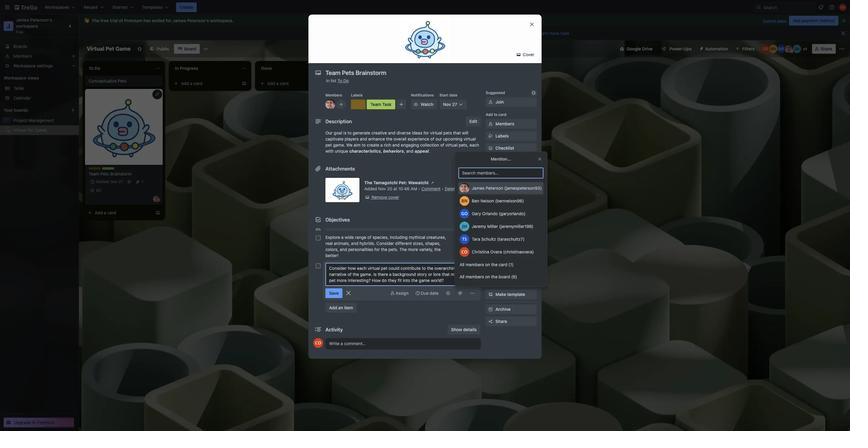 Task type: describe. For each thing, give the bounding box(es) containing it.
1 vertical spatial drive
[[511, 206, 522, 211]]

add button
[[496, 243, 518, 248]]

custom
[[496, 182, 511, 187]]

(1)
[[509, 262, 514, 267]]

colors,
[[326, 247, 339, 252]]

0 vertical spatial task
[[383, 102, 392, 107]]

1 vertical spatial task
[[112, 167, 121, 172]]

including
[[390, 235, 408, 240]]

Explore a wide range of species, including mythical creatures, real animals, and hybrids. Consider different sizes, shapes, colors, and personalities for the pets. The more variety, the better! checkbox
[[316, 236, 321, 241]]

team for color: bold lime, title: "team task" element to the left
[[102, 167, 111, 172]]

dates button
[[486, 156, 537, 165]]

for inside our goal is to generate creative and diverse ideas for virtual pets that will captivate players and enhance the overall experience of our upcoming virtual pet game. we aim to create a rich and engaging collection of virtual pets, each with unique
[[424, 130, 429, 135]]

1 horizontal spatial gary orlando (garyorlando) image
[[777, 45, 786, 53]]

objectives group
[[313, 233, 481, 301]]

explore for explore plans
[[763, 19, 777, 23]]

1 horizontal spatial ben nelson (bennelson96) image
[[769, 45, 778, 53]]

to right upgrade
[[32, 420, 36, 425]]

team pets brainstorm link
[[89, 171, 159, 177]]

overall
[[394, 136, 407, 142]]

jeremy miller (jeremymiller198)
[[472, 224, 534, 229]]

learn more here link
[[535, 31, 570, 36]]

Write a comment text field
[[326, 338, 481, 349]]

color: green, title: "goal" element
[[347, 80, 360, 84]]

sm image for checklist
[[488, 145, 494, 151]]

button
[[505, 243, 518, 248]]

with
[[326, 149, 334, 154]]

0 horizontal spatial christina overa (christinaovera) image
[[460, 247, 470, 257]]

0 vertical spatial team task
[[371, 102, 392, 107]]

color: yellow, title: none image
[[89, 167, 101, 170]]

Board name text field
[[84, 44, 134, 54]]

automation button
[[697, 44, 732, 54]]

tamagotchi
[[373, 180, 398, 185]]

blocker - timely discussion (#4) link
[[347, 84, 418, 90]]

1 horizontal spatial premium
[[124, 18, 142, 23]]

add payment method
[[793, 18, 835, 23]]

drive inside button
[[642, 46, 653, 51]]

species,
[[373, 235, 389, 240]]

1 horizontal spatial share
[[821, 46, 833, 51]]

1 vertical spatial ben nelson (bennelson96) image
[[460, 196, 470, 206]]

power- inside power-ups "button"
[[670, 46, 684, 51]]

fields
[[512, 182, 524, 187]]

pets,
[[459, 142, 469, 148]]

rich
[[384, 142, 391, 148]]

0 notifications image
[[818, 4, 825, 11]]

for inside explore a wide range of species, including mythical creatures, real animals, and hybrids. consider different sizes, shapes, colors, and personalities for the pets. the more variety, the better!
[[375, 247, 380, 252]]

this board is set to public. board admins can change its visibility setting at any time. learn more here
[[359, 31, 570, 36]]

blocker
[[347, 84, 362, 89]]

to up characteristics
[[362, 142, 366, 148]]

unique
[[335, 149, 348, 154]]

assign
[[396, 291, 409, 296]]

edit card image
[[155, 92, 160, 97]]

make
[[496, 292, 506, 297]]

google inside google drive button
[[627, 46, 641, 51]]

show details
[[451, 327, 477, 332]]

(jeremymiller198)
[[499, 224, 534, 229]]

is for set
[[382, 31, 386, 36]]

1 horizontal spatial ups
[[519, 218, 527, 224]]

0 horizontal spatial labels
[[351, 93, 363, 98]]

project
[[13, 118, 27, 123]]

1 vertical spatial virtual pet game
[[13, 128, 46, 133]]

sm image for move
[[488, 267, 494, 273]]

1 vertical spatial the
[[365, 180, 372, 185]]

sm image for labels link
[[488, 133, 494, 139]]

on for card
[[485, 262, 490, 267]]

date for due date
[[430, 291, 439, 296]]

0 horizontal spatial virtual
[[430, 130, 442, 135]]

20
[[387, 186, 392, 191]]

public.
[[400, 31, 414, 36]]

the tamagotchi pet: wawatchi
[[365, 180, 429, 185]]

peterson
[[486, 186, 503, 191]]

and down generate
[[360, 136, 367, 142]]

notifications
[[411, 93, 434, 98]]

and up overall
[[388, 130, 396, 135]]

table
[[13, 86, 24, 91]]

nov down tamagotchi
[[378, 186, 386, 191]]

characteristics
[[349, 149, 381, 154]]

0 vertical spatial share button
[[812, 44, 836, 54]]

1 , from the left
[[381, 149, 382, 154]]

archive
[[496, 307, 511, 312]]

1 vertical spatial board
[[184, 46, 196, 51]]

Search field
[[762, 3, 815, 12]]

that
[[453, 130, 461, 135]]

boards
[[13, 44, 27, 49]]

1 horizontal spatial more
[[550, 31, 560, 36]]

0 vertical spatial members
[[13, 53, 32, 59]]

am
[[411, 186, 417, 191]]

watch button
[[411, 100, 437, 109]]

power-ups inside "button"
[[670, 46, 692, 51]]

0 horizontal spatial share button
[[486, 317, 537, 327]]

ups inside "button"
[[684, 46, 692, 51]]

and up behaviors
[[393, 142, 400, 148]]

diverse
[[397, 130, 411, 135]]

virtual pet game inside board name text box
[[87, 46, 131, 52]]

remove cover
[[372, 195, 399, 200]]

the inside our goal is to generate creative and diverse ideas for virtual pets that will captivate players and enhance the overall experience of our upcoming virtual pet game. we aim to create a rich and engaging collection of virtual pets, each with unique
[[386, 136, 393, 142]]

in list to do
[[326, 78, 349, 83]]

upcoming
[[443, 136, 463, 142]]

open information menu image
[[829, 4, 835, 10]]

to do link
[[338, 78, 349, 83]]

sm image for members
[[488, 121, 494, 127]]

join link
[[486, 97, 537, 107]]

behaviors
[[383, 149, 404, 154]]

1 vertical spatial premium
[[37, 420, 55, 425]]

0 vertical spatial color: bold lime, title: "team task" element
[[367, 100, 395, 109]]

1 horizontal spatial board
[[415, 31, 427, 36]]

sm image for assign link
[[390, 290, 396, 296]]

consider
[[377, 241, 394, 246]]

0 vertical spatial 1
[[806, 47, 808, 51]]

appeal
[[415, 149, 429, 154]]

👋 the free trial of premium has ended for james peterson's workspace .
[[84, 18, 234, 23]]

1 horizontal spatial .
[[429, 149, 430, 154]]

watch
[[421, 102, 434, 107]]

1 vertical spatial members link
[[486, 119, 537, 129]]

start date
[[440, 93, 458, 98]]

pet:
[[399, 180, 407, 185]]

game inside virtual pet game link
[[35, 128, 46, 133]]

0 horizontal spatial virtual
[[13, 128, 26, 133]]

Nov 30 checkbox
[[347, 91, 369, 98]]

james peterson's workspace free
[[16, 17, 53, 34]]

0 horizontal spatial edit
[[462, 186, 470, 191]]

wawatchi
[[408, 180, 429, 185]]

to down the join
[[494, 112, 498, 117]]

color: yellow, title: none image
[[351, 100, 366, 109]]

nov 30
[[355, 92, 367, 97]]

a inside explore a wide range of species, including mythical creatures, real animals, and hybrids. consider different sizes, shapes, colors, and personalities for the pets. the more variety, the better!
[[341, 235, 344, 240]]

0 vertical spatial board
[[369, 31, 381, 36]]

0 horizontal spatial 1
[[142, 180, 143, 184]]

none submit inside objectives group
[[326, 289, 343, 298]]

the down shapes,
[[435, 247, 441, 252]]

0 horizontal spatial at
[[394, 186, 397, 191]]

27 inside button
[[452, 102, 457, 107]]

remove cover link
[[365, 194, 399, 200]]

1 vertical spatial automation
[[486, 234, 507, 238]]

1 horizontal spatial peterson's
[[187, 18, 209, 23]]

to up players at the top of the page
[[348, 130, 352, 135]]

show details link
[[448, 325, 481, 335]]

star or unstar board image
[[137, 46, 142, 51]]

cover
[[522, 52, 535, 57]]

board link
[[174, 44, 200, 54]]

wide
[[345, 235, 354, 240]]

sm image for make template
[[488, 292, 494, 298]]

create button
[[176, 2, 197, 12]]

will
[[462, 130, 469, 135]]

christina
[[472, 249, 489, 255]]

variety,
[[419, 247, 433, 252]]

1 vertical spatial google drive
[[496, 206, 522, 211]]

generate
[[353, 130, 370, 135]]

gary orlando (garyorlando)
[[472, 211, 526, 216]]

details
[[463, 327, 477, 332]]

1 vertical spatial 1
[[363, 139, 365, 144]]

1 horizontal spatial delete link
[[460, 215, 481, 225]]

add an item
[[329, 305, 353, 310]]

1 vertical spatial gary orlando (garyorlando) image
[[460, 209, 470, 219]]

checklist
[[496, 145, 514, 151]]

1 vertical spatial jeremy miller (jeremymiller198) image
[[460, 222, 470, 231]]

has
[[144, 18, 151, 23]]

1 horizontal spatial jeremy miller (jeremymiller198) image
[[793, 45, 802, 53]]

for inside securing domain for virtual pet game website
[[382, 125, 388, 130]]

payment
[[802, 18, 819, 23]]

a inside our goal is to generate creative and diverse ideas for virtual pets that will captivate players and enhance the overall experience of our upcoming virtual pet game. we aim to create a rich and engaging collection of virtual pets, each with unique
[[381, 142, 383, 148]]

2
[[99, 188, 102, 193]]

add board image
[[70, 108, 75, 113]]

0 horizontal spatial pet
[[27, 128, 34, 133]]

(bennelson96)
[[496, 198, 524, 204]]

your
[[4, 108, 13, 113]]

free
[[101, 18, 109, 23]]

1 vertical spatial team task
[[102, 167, 121, 172]]

boards
[[14, 108, 28, 113]]

creative
[[372, 130, 387, 135]]

wave image
[[84, 18, 89, 23]]

1 horizontal spatial christina overa (christinaovera) image
[[761, 45, 770, 53]]

power- inside add power-ups link
[[505, 218, 519, 224]]

better!
[[326, 253, 339, 258]]

set
[[387, 31, 393, 36]]

james for james peterson (jamespeterson93)
[[472, 186, 485, 191]]

ended
[[152, 18, 165, 23]]

1 vertical spatial power-ups
[[486, 197, 506, 202]]

is for to
[[344, 130, 347, 135]]

explore plans
[[763, 19, 787, 23]]

edit inside button
[[470, 119, 478, 124]]

1 vertical spatial power-
[[486, 197, 499, 202]]

(jamespeterson93)
[[505, 186, 542, 191]]

board inside all members on the board (6) link
[[499, 274, 510, 279]]

collection
[[420, 142, 439, 148]]

and down wide
[[351, 241, 359, 246]]

sm image for watch button at the top of the page
[[413, 101, 419, 108]]

james peterson (jamespeterson93)
[[472, 186, 542, 191]]

to right set
[[394, 31, 398, 36]]

attachments
[[326, 166, 355, 172]]

edit link
[[462, 186, 470, 191]]

2 vertical spatial members
[[496, 121, 515, 126]]

for right ended
[[166, 18, 172, 23]]

of left our
[[431, 136, 435, 142]]

more inside explore a wide range of species, including mythical creatures, real animals, and hybrids. consider different sizes, shapes, colors, and personalities for the pets. the more variety, the better!
[[408, 247, 418, 252]]

2 horizontal spatial virtual
[[464, 136, 476, 142]]

0 vertical spatial delete link
[[445, 186, 458, 191]]

its
[[470, 31, 475, 36]]

sm image for remove cover
[[365, 194, 371, 200]]

1 vertical spatial share
[[496, 319, 507, 324]]

create
[[367, 142, 379, 148]]

0 horizontal spatial color: bold lime, title: "team task" element
[[102, 167, 121, 172]]

pet inside securing domain for virtual pet game website
[[403, 125, 409, 130]]

0 vertical spatial delete
[[445, 186, 458, 191]]

nov down team pets brainstorm
[[111, 180, 118, 184]]



Task type: locate. For each thing, give the bounding box(es) containing it.
0 horizontal spatial jeremy miller (jeremymiller198) image
[[460, 222, 470, 231]]

banner containing 👋
[[79, 15, 851, 27]]

mention…
[[491, 156, 511, 162]]

ben nelson (bennelson96) image
[[769, 45, 778, 53], [460, 196, 470, 206]]

add to card
[[486, 112, 507, 117]]

1 horizontal spatial members
[[326, 93, 342, 98]]

virtual up overall
[[389, 125, 401, 130]]

1 vertical spatial google
[[496, 206, 510, 211]]

drive
[[642, 46, 653, 51], [511, 206, 522, 211]]

sm image for due date link
[[415, 290, 421, 296]]

1 vertical spatial edit
[[462, 186, 470, 191]]

1 horizontal spatial google
[[627, 46, 641, 51]]

delete link
[[445, 186, 458, 191], [460, 215, 481, 225]]

0 vertical spatial ben nelson (bennelson96) image
[[769, 45, 778, 53]]

all down tara schultz (taraschultz7) image
[[460, 262, 465, 267]]

1 horizontal spatial automation
[[705, 46, 729, 51]]

team right color: yellow, title: none image in the left top of the page
[[371, 102, 381, 107]]

0 horizontal spatial peterson's
[[30, 17, 52, 22]]

christina overa (christinaovera) image
[[761, 45, 770, 53], [313, 338, 323, 348]]

0 horizontal spatial date
[[430, 291, 439, 296]]

delete down gary
[[464, 217, 477, 222]]

1 vertical spatial christina overa (christinaovera) image
[[313, 338, 323, 348]]

explore inside explore a wide range of species, including mythical creatures, real animals, and hybrids. consider different sizes, shapes, colors, and personalities for the pets. the more variety, the better!
[[326, 235, 340, 240]]

2 horizontal spatial pet
[[403, 125, 409, 130]]

nov down start date at the top of the page
[[443, 102, 451, 107]]

cover link
[[514, 50, 538, 60]]

sm image inside cover 'link'
[[516, 52, 522, 58]]

objectives
[[326, 217, 350, 223]]

google drive inside button
[[627, 46, 653, 51]]

for right ideas at left
[[424, 130, 429, 135]]

0 vertical spatial 27
[[452, 102, 457, 107]]

james inside james peterson's workspace free
[[16, 17, 29, 22]]

nov 27
[[443, 102, 457, 107]]

1 vertical spatial delete
[[464, 217, 477, 222]]

date up nov 27 button
[[450, 93, 458, 98]]

0 horizontal spatial the
[[92, 18, 99, 23]]

members down 'all members on the card (1)'
[[466, 274, 484, 279]]

0 vertical spatial google drive
[[627, 46, 653, 51]]

ben nelson (bennelson96) image left ben
[[460, 196, 470, 206]]

filters button
[[733, 44, 757, 54]]

sm image for the archive link
[[488, 306, 494, 313]]

0 horizontal spatial explore
[[326, 235, 340, 240]]

👋
[[84, 18, 89, 23]]

virtual down project
[[13, 128, 26, 133]]

None submit
[[326, 289, 343, 298]]

members
[[13, 53, 32, 59], [326, 93, 342, 98], [496, 121, 515, 126]]

customize views image
[[203, 46, 209, 52]]

1 horizontal spatial pet
[[106, 46, 114, 52]]

the up added
[[365, 180, 372, 185]]

sm image inside assign link
[[390, 290, 396, 296]]

1 vertical spatial ups
[[499, 197, 506, 202]]

of up 'hybrids.'
[[368, 235, 372, 240]]

share down archive
[[496, 319, 507, 324]]

0 horizontal spatial google drive
[[496, 206, 522, 211]]

james right edit link
[[472, 186, 485, 191]]

pet up overall
[[403, 125, 409, 130]]

virtual pet game down free
[[87, 46, 131, 52]]

1 vertical spatial christina overa (christinaovera) image
[[460, 247, 470, 257]]

more left here
[[550, 31, 560, 36]]

1 vertical spatial at
[[394, 186, 397, 191]]

james inside "banner"
[[173, 18, 186, 23]]

christina overa (christinaovera) image right open information menu 'image'
[[840, 4, 847, 11]]

j
[[7, 22, 10, 29]]

1 vertical spatial is
[[344, 130, 347, 135]]

none text field inside objectives group
[[326, 263, 479, 286]]

virtual pet game down project management
[[13, 128, 46, 133]]

of down our
[[441, 142, 444, 148]]

1 horizontal spatial task
[[383, 102, 392, 107]]

on up 'all members on the board (6)' on the right bottom of page
[[485, 262, 490, 267]]

christina overa (christinaovera) image
[[840, 4, 847, 11], [460, 247, 470, 257]]

share button down the archive link
[[486, 317, 537, 327]]

0 horizontal spatial members link
[[0, 51, 79, 61]]

pet inside board name text box
[[106, 46, 114, 52]]

james for james peterson's workspace free
[[16, 17, 29, 22]]

members for all members on the card (1)
[[466, 262, 484, 267]]

board left the customize views 'icon'
[[184, 46, 196, 51]]

james up the free on the top left of page
[[16, 17, 29, 22]]

peterson's up "boards" 'link'
[[30, 17, 52, 22]]

pets for conceptualize
[[118, 78, 126, 84]]

share button left the show menu icon at the right of the page
[[812, 44, 836, 54]]

0 vertical spatial members
[[466, 262, 484, 267]]

edit button
[[466, 117, 481, 126]]

date right due
[[430, 291, 439, 296]]

1 vertical spatial more
[[408, 247, 418, 252]]

pets
[[444, 130, 452, 135]]

at
[[511, 31, 515, 36], [394, 186, 397, 191]]

0 horizontal spatial share
[[496, 319, 507, 324]]

ups
[[684, 46, 692, 51], [499, 197, 506, 202], [519, 218, 527, 224]]

a
[[190, 81, 193, 86], [276, 81, 279, 86], [381, 142, 383, 148], [363, 153, 365, 158], [104, 210, 106, 215], [341, 235, 344, 240]]

1
[[806, 47, 808, 51], [363, 139, 365, 144], [142, 180, 143, 184]]

and down engaging
[[406, 149, 414, 154]]

members down add to card
[[496, 121, 515, 126]]

2 vertical spatial power-
[[505, 218, 519, 224]]

game inside board name text box
[[116, 46, 131, 52]]

virtual down upcoming at the top right
[[446, 142, 458, 148]]

sm image inside automation button
[[697, 44, 705, 53]]

0 vertical spatial premium
[[124, 18, 142, 23]]

activity
[[326, 327, 343, 333]]

1 horizontal spatial labels
[[496, 133, 509, 139]]

task
[[383, 102, 392, 107], [112, 167, 121, 172]]

search image
[[757, 5, 762, 10]]

1 horizontal spatial board
[[499, 274, 510, 279]]

(6)
[[512, 274, 517, 279]]

add inside add an item "button"
[[329, 305, 337, 310]]

0 vertical spatial workspace
[[210, 18, 232, 23]]

different
[[395, 241, 412, 246]]

0 vertical spatial on
[[485, 262, 490, 267]]

1 vertical spatial all
[[460, 274, 465, 279]]

your boards with 2 items element
[[4, 107, 61, 114]]

securing domain for virtual pet game website link
[[347, 125, 418, 137]]

1 right 'aim'
[[363, 139, 365, 144]]

more down sizes,
[[408, 247, 418, 252]]

0 vertical spatial the
[[92, 18, 99, 23]]

0 vertical spatial gary orlando (garyorlando) image
[[777, 45, 786, 53]]

project management
[[13, 118, 54, 123]]

2 horizontal spatial ups
[[684, 46, 692, 51]]

board right the public.
[[415, 31, 427, 36]]

1 vertical spatial pets
[[100, 171, 109, 176]]

ups left automation button at right top
[[684, 46, 692, 51]]

game down the securing
[[347, 131, 359, 136]]

+ 1
[[803, 47, 808, 51]]

all for all members on the card (1)
[[460, 262, 465, 267]]

animals,
[[334, 241, 350, 246]]

1 horizontal spatial virtual pet game
[[87, 46, 131, 52]]

sm image inside labels link
[[488, 133, 494, 139]]

team for the top color: bold lime, title: "team task" element
[[371, 102, 381, 107]]

1 all from the top
[[460, 262, 465, 267]]

nelson
[[481, 198, 494, 204]]

0 vertical spatial .
[[232, 18, 234, 23]]

sm image inside due date link
[[415, 290, 421, 296]]

color: bold lime, title: "team task" element up the started: nov 27
[[102, 167, 121, 172]]

0 horizontal spatial workspace
[[16, 23, 38, 29]]

all members on the board (6) link
[[459, 271, 544, 283]]

0 vertical spatial date
[[450, 93, 458, 98]]

1 vertical spatial .
[[429, 149, 430, 154]]

pets up started:
[[100, 171, 109, 176]]

add a card button
[[171, 79, 239, 88], [258, 79, 326, 88], [344, 151, 412, 161], [85, 208, 153, 218]]

30
[[363, 92, 367, 97]]

sm image for join link
[[488, 99, 494, 105]]

sm image for suggested
[[531, 90, 537, 96]]

0%
[[316, 228, 321, 231]]

, down engaging
[[404, 149, 405, 154]]

1 horizontal spatial power-ups
[[670, 46, 692, 51]]

sm image inside make template link
[[488, 292, 494, 298]]

1 down payment
[[806, 47, 808, 51]]

add inside add power-ups link
[[496, 218, 504, 224]]

none checkbox inside objectives group
[[316, 264, 321, 269]]

for right domain
[[382, 125, 388, 130]]

attachment button
[[486, 168, 537, 177]]

2 on from the top
[[485, 274, 490, 279]]

0 horizontal spatial task
[[112, 167, 121, 172]]

2 vertical spatial ups
[[519, 218, 527, 224]]

delete link left edit link
[[445, 186, 458, 191]]

nov inside nov 27 button
[[443, 102, 451, 107]]

0 horizontal spatial virtual pet game
[[13, 128, 46, 133]]

jeremy miller (jeremymiller198) image
[[793, 45, 802, 53], [460, 222, 470, 231]]

sm image
[[488, 99, 494, 105], [413, 101, 419, 108], [488, 133, 494, 139], [430, 180, 436, 186], [488, 279, 494, 286], [390, 290, 396, 296], [415, 290, 421, 296], [470, 290, 476, 296], [488, 306, 494, 313]]

method
[[820, 18, 835, 23]]

gary
[[472, 211, 481, 216]]

2 vertical spatial virtual
[[446, 142, 458, 148]]

players
[[345, 136, 359, 142]]

add inside add button button
[[496, 243, 504, 248]]

join
[[496, 99, 504, 104]]

the right "👋"
[[92, 18, 99, 23]]

None text field
[[323, 67, 523, 78]]

0 horizontal spatial .
[[232, 18, 234, 23]]

color: bold lime, title: "team task" element down blocker - timely discussion (#4) link at the left of page
[[367, 100, 395, 109]]

of inside "banner"
[[119, 18, 123, 23]]

sm image inside 'checklist' link
[[488, 145, 494, 151]]

public button
[[146, 44, 173, 54]]

peterson's down create button
[[187, 18, 209, 23]]

add inside add payment method button
[[793, 18, 801, 23]]

due date link
[[412, 289, 442, 298]]

custom fields
[[496, 182, 524, 187]]

sm image inside the archive link
[[488, 306, 494, 313]]

delete left edit link
[[445, 186, 458, 191]]

an
[[338, 305, 343, 310]]

sm image inside watch button
[[413, 101, 419, 108]]

ups up (jeremymiller198)
[[519, 218, 527, 224]]

color: bold lime, title: "team task" element
[[367, 100, 395, 109], [102, 167, 121, 172]]

on for board
[[485, 274, 490, 279]]

discussion
[[381, 84, 401, 89]]

0
[[96, 188, 98, 193]]

virtual inside securing domain for virtual pet game website
[[389, 125, 401, 130]]

checklist link
[[486, 143, 537, 153]]

share left the show menu icon at the right of the page
[[821, 46, 833, 51]]

0 horizontal spatial ben nelson (bennelson96) image
[[460, 196, 470, 206]]

james peterson (jamespeterson93) image
[[785, 45, 794, 53], [326, 100, 335, 109], [460, 183, 470, 193], [153, 195, 160, 203]]

nov inside option
[[355, 92, 362, 97]]

all members on the card (1) link
[[459, 259, 544, 271]]

the inside explore a wide range of species, including mythical creatures, real animals, and hybrids. consider different sizes, shapes, colors, and personalities for the pets. the more variety, the better!
[[400, 247, 407, 252]]

tara schultz (taraschultz7) image
[[460, 234, 470, 244]]

assign link
[[387, 289, 411, 298]]

labels up checklist
[[496, 133, 509, 139]]

1 vertical spatial labels
[[496, 133, 509, 139]]

members for all members on the board (6)
[[466, 274, 484, 279]]

0 horizontal spatial board
[[369, 31, 381, 36]]

27 down start date at the top of the page
[[452, 102, 457, 107]]

custom fields button
[[486, 182, 537, 188]]

add members to card image
[[339, 101, 344, 108]]

team task down blocker - timely discussion (#4) link at the left of page
[[371, 102, 392, 107]]

automation inside button
[[705, 46, 729, 51]]

game inside securing domain for virtual pet game website
[[347, 131, 359, 136]]

management
[[28, 118, 54, 123]]

0 horizontal spatial james
[[16, 17, 29, 22]]

banner
[[79, 15, 851, 27]]

the up copy
[[491, 274, 498, 279]]

1 vertical spatial date
[[430, 291, 439, 296]]

comment
[[422, 186, 441, 191]]

members
[[466, 262, 484, 267], [466, 274, 484, 279]]

create from template… image
[[242, 81, 247, 86], [328, 81, 333, 86], [414, 153, 419, 158], [156, 211, 160, 215]]

google drive button
[[617, 44, 657, 54]]

0 horizontal spatial power-ups
[[486, 197, 506, 202]]

upgrade to premium link
[[4, 418, 74, 428]]

27 down brainstorm
[[119, 180, 123, 184]]

the up move
[[491, 262, 498, 267]]

goal blocker - timely discussion (#4)
[[347, 80, 411, 89]]

pet down trial
[[106, 46, 114, 52]]

0 vertical spatial christina overa (christinaovera) image
[[840, 4, 847, 11]]

1 vertical spatial explore
[[326, 235, 340, 240]]

0 horizontal spatial pets
[[100, 171, 109, 176]]

board right this
[[369, 31, 381, 36]]

0 vertical spatial share
[[821, 46, 833, 51]]

power-ups button
[[658, 44, 696, 54]]

date inside due date link
[[430, 291, 439, 296]]

board up copy
[[499, 274, 510, 279]]

is
[[382, 31, 386, 36], [344, 130, 347, 135]]

team down color: yellow, title: none icon
[[89, 171, 99, 176]]

1 vertical spatial 27
[[119, 180, 123, 184]]

pets right conceptualize
[[118, 78, 126, 84]]

date for start date
[[450, 93, 458, 98]]

ben
[[472, 198, 480, 204]]

nov 27 button
[[440, 100, 467, 109]]

virtual down 'will'
[[464, 136, 476, 142]]

gary orlando (garyorlando) image left gary
[[460, 209, 470, 219]]

0 horizontal spatial google
[[496, 206, 510, 211]]

workspace
[[4, 75, 26, 80]]

game down management
[[35, 128, 46, 133]]

1 vertical spatial on
[[485, 274, 490, 279]]

automation left filters button
[[705, 46, 729, 51]]

peterson's
[[30, 17, 52, 22], [187, 18, 209, 23]]

labels down blocker
[[351, 93, 363, 98]]

2 horizontal spatial the
[[400, 247, 407, 252]]

pets for team
[[100, 171, 109, 176]]

board
[[369, 31, 381, 36], [499, 274, 510, 279]]

pets.
[[389, 247, 398, 252]]

task up the started: nov 27
[[112, 167, 121, 172]]

on down 'all members on the card (1)'
[[485, 274, 490, 279]]

members link up labels link
[[486, 119, 537, 129]]

views
[[27, 75, 39, 80]]

members down 'christina' on the bottom of page
[[466, 262, 484, 267]]

james down create button
[[173, 18, 186, 23]]

ben nelson (bennelson96) image right 'filters'
[[769, 45, 778, 53]]

make template
[[496, 292, 525, 297]]

gary orlando (garyorlando) image left +
[[777, 45, 786, 53]]

explore inside button
[[763, 19, 777, 23]]

explore plans button
[[763, 17, 787, 25]]

started: nov 27
[[96, 180, 123, 184]]

-
[[363, 84, 365, 89]]

2 horizontal spatial members
[[496, 121, 515, 126]]

is inside our goal is to generate creative and diverse ideas for virtual pets that will captivate players and enhance the overall experience of our upcoming virtual pet game. we aim to create a rich and engaging collection of virtual pets, each with unique
[[344, 130, 347, 135]]

is left set
[[382, 31, 386, 36]]

the up rich on the left top
[[386, 136, 393, 142]]

2 members from the top
[[466, 274, 484, 279]]

explore up real
[[326, 235, 340, 240]]

explore left plans
[[763, 19, 777, 23]]

hybrids.
[[360, 241, 375, 246]]

0 vertical spatial pets
[[118, 78, 126, 84]]

workspace inside james peterson's workspace free
[[16, 23, 38, 29]]

sm image for copy link
[[488, 279, 494, 286]]

gary orlando (garyorlando) image
[[777, 45, 786, 53], [460, 209, 470, 219]]

2 all from the top
[[460, 274, 465, 279]]

your boards
[[4, 108, 28, 113]]

0 vertical spatial explore
[[763, 19, 777, 23]]

1 vertical spatial delete link
[[460, 215, 481, 225]]

team for team pets brainstorm link
[[89, 171, 99, 176]]

0 horizontal spatial delete link
[[445, 186, 458, 191]]

0 vertical spatial at
[[511, 31, 515, 36]]

added
[[365, 186, 377, 191]]

2 , from the left
[[404, 149, 405, 154]]

virtual up our
[[430, 130, 442, 135]]

add inside add button
[[469, 166, 477, 171]]

1 horizontal spatial drive
[[642, 46, 653, 51]]

1 horizontal spatial team task
[[371, 102, 392, 107]]

sm image
[[697, 44, 705, 53], [516, 52, 522, 58], [531, 90, 537, 96], [488, 121, 494, 127], [488, 145, 494, 151], [365, 194, 371, 200], [488, 267, 494, 273], [445, 290, 451, 296], [457, 290, 464, 296], [488, 292, 494, 298]]

sm image for automation
[[697, 44, 705, 53]]

members up add members to card icon
[[326, 93, 342, 98]]

for down consider
[[375, 247, 380, 252]]

and down animals,
[[340, 247, 347, 252]]

all for all members on the board (6)
[[460, 274, 465, 279]]

1 horizontal spatial workspace
[[210, 18, 232, 23]]

range
[[355, 235, 366, 240]]

1 horizontal spatial explore
[[763, 19, 777, 23]]

the inside "banner"
[[92, 18, 99, 23]]

sm image inside copy link
[[488, 279, 494, 286]]

1 members from the top
[[466, 262, 484, 267]]

edit down add button at the right of the page
[[462, 186, 470, 191]]

1 down team pets brainstorm link
[[142, 180, 143, 184]]

game left star or unstar board image
[[116, 46, 131, 52]]

at left any
[[511, 31, 515, 36]]

members down boards at the left top of the page
[[13, 53, 32, 59]]

the down consider
[[381, 247, 387, 252]]

calendar
[[13, 95, 31, 101]]

workspace inside "banner"
[[210, 18, 232, 23]]

creatures,
[[427, 235, 446, 240]]

of inside explore a wide range of species, including mythical creatures, real animals, and hybrids. consider different sizes, shapes, colors, and personalities for the pets. the more variety, the better!
[[368, 235, 372, 240]]

explore for explore a wide range of species, including mythical creatures, real animals, and hybrids. consider different sizes, shapes, colors, and personalities for the pets. the more variety, the better!
[[326, 235, 340, 240]]

0 vertical spatial members link
[[0, 51, 79, 61]]

the down different at the left of page
[[400, 247, 407, 252]]

securing domain for virtual pet game website
[[347, 125, 409, 136]]

is right goal
[[344, 130, 347, 135]]

1 on from the top
[[485, 262, 490, 267]]

0 horizontal spatial game
[[35, 128, 46, 133]]

domain
[[366, 125, 381, 130]]

None checkbox
[[316, 264, 321, 269]]

1 vertical spatial workspace
[[16, 23, 38, 29]]

table link
[[13, 85, 75, 91]]

show menu image
[[839, 46, 845, 52]]

0 horizontal spatial premium
[[37, 420, 55, 425]]

add
[[793, 18, 801, 23], [181, 81, 189, 86], [267, 81, 275, 86], [486, 112, 493, 117], [354, 153, 362, 158], [469, 166, 477, 171], [95, 210, 103, 215], [496, 218, 504, 224], [496, 243, 504, 248], [329, 305, 337, 310]]

add an item button
[[326, 303, 357, 313]]

1 horizontal spatial is
[[382, 31, 386, 36]]

team right color: yellow, title: none icon
[[102, 167, 111, 172]]

james peterson's workspace link
[[16, 17, 53, 29]]

sm image inside members link
[[488, 121, 494, 127]]

premium left has
[[124, 18, 142, 23]]

sm image inside move link
[[488, 267, 494, 273]]

website
[[360, 131, 376, 136]]

drive left power-ups "button"
[[642, 46, 653, 51]]

0 horizontal spatial christina overa (christinaovera) image
[[313, 338, 323, 348]]

None text field
[[326, 263, 479, 286]]

aim
[[354, 142, 361, 148]]

conceptualize
[[89, 78, 117, 84]]

Search members… text field
[[459, 168, 544, 179]]

sm image inside join link
[[488, 99, 494, 105]]

primary element
[[0, 0, 851, 15]]

board
[[415, 31, 427, 36], [184, 46, 196, 51]]

jeremy miller (jeremymiller198) image left +
[[793, 45, 802, 53]]

0 horizontal spatial drive
[[511, 206, 522, 211]]

virtual down wave 'icon'
[[87, 46, 104, 52]]

peterson's inside james peterson's workspace free
[[30, 17, 52, 22]]

item
[[344, 305, 353, 310]]

virtual inside board name text box
[[87, 46, 104, 52]]



Task type: vqa. For each thing, say whether or not it's contained in the screenshot.
'TASK'
yes



